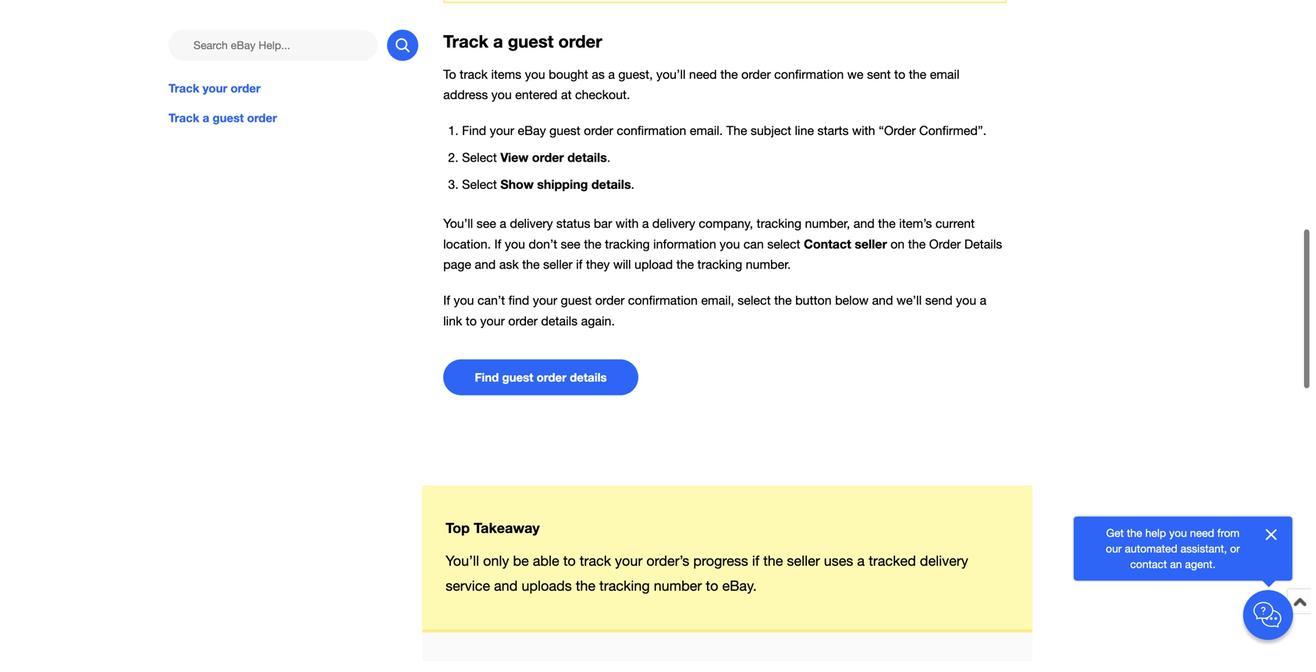 Task type: vqa. For each thing, say whether or not it's contained in the screenshot.
Next
no



Task type: describe. For each thing, give the bounding box(es) containing it.
address
[[443, 87, 488, 102]]

confirmed".
[[919, 123, 987, 138]]

. for show shipping details
[[631, 177, 634, 192]]

upload
[[635, 257, 673, 272]]

email,
[[701, 293, 734, 308]]

line
[[795, 123, 814, 138]]

your inside you'll only be able to track your order's progress if the seller uses a tracked delivery service and uploads the tracking number to ebay.
[[615, 552, 643, 569]]

find for find guest order details
[[475, 370, 499, 384]]

need inside to track items you bought as a guest, you'll need the order confirmation we sent to the email address you entered at checkout.
[[689, 67, 717, 81]]

your up view
[[490, 123, 514, 138]]

be
[[513, 552, 529, 569]]

your down can't
[[480, 314, 505, 328]]

a up items
[[493, 31, 503, 51]]

you up entered
[[525, 67, 545, 81]]

need inside get the help you need from our automated assistant, or contact an agent.
[[1190, 526, 1214, 539]]

select for show
[[462, 177, 497, 192]]

automated
[[1125, 542, 1178, 555]]

a down track your order
[[203, 111, 209, 125]]

from
[[1217, 526, 1240, 539]]

guest down track your order
[[213, 111, 244, 125]]

"order
[[879, 123, 916, 138]]

contact
[[804, 236, 851, 251]]

able
[[533, 552, 559, 569]]

details for show
[[591, 177, 631, 192]]

tracking up can
[[757, 216, 801, 231]]

don't
[[529, 237, 557, 251]]

get the help you need from our automated assistant, or contact an agent. tooltip
[[1099, 525, 1247, 572]]

you'll
[[656, 67, 686, 81]]

number,
[[805, 216, 850, 231]]

seller inside you'll only be able to track your order's progress if the seller uses a tracked delivery service and uploads the tracking number to ebay.
[[787, 552, 820, 569]]

starts
[[817, 123, 849, 138]]

details for guest
[[570, 370, 607, 384]]

you right send
[[956, 293, 976, 308]]

the up 'on'
[[878, 216, 896, 231]]

find for find your ebay guest order confirmation email. the subject line starts with "order confirmed".
[[462, 123, 486, 138]]

number
[[654, 577, 702, 594]]

track your order link
[[169, 80, 418, 97]]

item's
[[899, 216, 932, 231]]

to track items you bought as a guest, you'll need the order confirmation we sent to the email address you entered at checkout.
[[443, 67, 960, 102]]

status
[[556, 216, 590, 231]]

to down progress at the right bottom of page
[[706, 577, 718, 594]]

progress
[[693, 552, 748, 569]]

find
[[508, 293, 529, 308]]

only
[[483, 552, 509, 569]]

below
[[835, 293, 869, 308]]

subject
[[751, 123, 791, 138]]

order
[[929, 237, 961, 251]]

guest,
[[618, 67, 653, 81]]

the up they
[[584, 237, 601, 251]]

you'll only be able to track your order's progress if the seller uses a tracked delivery service and uploads the tracking number to ebay.
[[446, 552, 968, 594]]

you down items
[[491, 87, 512, 102]]

and inside you'll see a delivery status bar with a delivery company, tracking number, and the item's current location. if you don't see the tracking information you can select
[[854, 216, 875, 231]]

service
[[446, 577, 490, 594]]

a inside to track items you bought as a guest, you'll need the order confirmation we sent to the email address you entered at checkout.
[[608, 67, 615, 81]]

you'll for you'll see a delivery status bar with a delivery company, tracking number, and the item's current location. if you don't see the tracking information you can select
[[443, 216, 473, 231]]

the right 'on'
[[908, 237, 926, 251]]

you'll for you'll only be able to track your order's progress if the seller uses a tracked delivery service and uploads the tracking number to ebay.
[[446, 552, 479, 569]]

select inside you'll see a delivery status bar with a delivery company, tracking number, and the item's current location. if you don't see the tracking information you can select
[[767, 237, 800, 251]]

select show shipping details .
[[462, 177, 634, 192]]

select view order details .
[[462, 150, 610, 165]]

the down information
[[676, 257, 694, 272]]

tracking inside you'll only be able to track your order's progress if the seller uses a tracked delivery service and uploads the tracking number to ebay.
[[599, 577, 650, 594]]

details inside if you can't find your guest order confirmation email, select the button below and we'll send you a link to your order details again.
[[541, 314, 578, 328]]

ebay.
[[722, 577, 757, 594]]

ask
[[499, 257, 519, 272]]

the inside if you can't find your guest order confirmation email, select the button below and we'll send you a link to your order details again.
[[774, 293, 792, 308]]

location.
[[443, 237, 491, 251]]

takeaway
[[474, 519, 540, 536]]

the right uploads in the bottom left of the page
[[576, 577, 595, 594]]

the inside get the help you need from our automated assistant, or contact an agent.
[[1127, 526, 1142, 539]]

email
[[930, 67, 960, 81]]

on
[[891, 237, 905, 251]]

if you can't find your guest order confirmation email, select the button below and we'll send you a link to your order details again.
[[443, 293, 987, 328]]

2 horizontal spatial seller
[[855, 236, 887, 251]]

0 vertical spatial track a guest order
[[443, 31, 602, 51]]

shipping
[[537, 177, 588, 192]]

uploads
[[522, 577, 572, 594]]

email.
[[690, 123, 723, 138]]

a inside if you can't find your guest order confirmation email, select the button below and we'll send you a link to your order details again.
[[980, 293, 987, 308]]

you down company,
[[720, 237, 740, 251]]

0 vertical spatial see
[[477, 216, 496, 231]]

find guest order details link
[[443, 359, 638, 395]]

view
[[500, 150, 529, 165]]

to
[[443, 67, 456, 81]]

guest right the ebay
[[549, 123, 580, 138]]

find your ebay guest order confirmation email. the subject line starts with "order confirmed".
[[462, 123, 987, 138]]

company,
[[699, 216, 753, 231]]

our
[[1106, 542, 1122, 555]]

page
[[443, 257, 471, 272]]

details
[[964, 237, 1002, 251]]

current
[[935, 216, 975, 231]]

contact seller
[[804, 236, 887, 251]]

1 vertical spatial confirmation
[[617, 123, 686, 138]]

if for the
[[752, 552, 759, 569]]



Task type: locate. For each thing, give the bounding box(es) containing it.
confirmation down upload
[[628, 293, 698, 308]]

number.
[[746, 257, 791, 272]]

0 vertical spatial .
[[607, 150, 610, 165]]

top takeaway
[[446, 519, 540, 536]]

if up ask
[[494, 237, 501, 251]]

a right send
[[980, 293, 987, 308]]

with right the 'starts' at top
[[852, 123, 875, 138]]

confirmation inside if you can't find your guest order confirmation email, select the button below and we'll send you a link to your order details again.
[[628, 293, 698, 308]]

track your order
[[169, 81, 261, 95]]

items
[[491, 67, 521, 81]]

your
[[203, 81, 227, 95], [490, 123, 514, 138], [533, 293, 557, 308], [480, 314, 505, 328], [615, 552, 643, 569]]

0 vertical spatial confirmation
[[774, 67, 844, 81]]

if for they
[[576, 257, 582, 272]]

get the help you need from our automated assistant, or contact an agent.
[[1106, 526, 1240, 570]]

see
[[477, 216, 496, 231], [561, 237, 580, 251]]

tracking up will at the top
[[605, 237, 650, 251]]

1 vertical spatial seller
[[543, 257, 573, 272]]

0 vertical spatial if
[[576, 257, 582, 272]]

1 horizontal spatial need
[[1190, 526, 1214, 539]]

you inside get the help you need from our automated assistant, or contact an agent.
[[1169, 526, 1187, 539]]

. inside select view order details .
[[607, 150, 610, 165]]

0 horizontal spatial see
[[477, 216, 496, 231]]

details for view
[[567, 150, 607, 165]]

Search eBay Help... text field
[[169, 30, 378, 61]]

1 horizontal spatial track
[[580, 552, 611, 569]]

show
[[500, 177, 534, 192]]

if up the ebay.
[[752, 552, 759, 569]]

confirmation left email.
[[617, 123, 686, 138]]

0 vertical spatial need
[[689, 67, 717, 81]]

or
[[1230, 542, 1240, 555]]

the right get
[[1127, 526, 1142, 539]]

select up number.
[[767, 237, 800, 251]]

1 vertical spatial if
[[443, 293, 450, 308]]

select left show
[[462, 177, 497, 192]]

entered
[[515, 87, 558, 102]]

a
[[493, 31, 503, 51], [608, 67, 615, 81], [203, 111, 209, 125], [500, 216, 506, 231], [642, 216, 649, 231], [980, 293, 987, 308], [857, 552, 865, 569]]

2 horizontal spatial delivery
[[920, 552, 968, 569]]

1 horizontal spatial seller
[[787, 552, 820, 569]]

1 vertical spatial track
[[580, 552, 611, 569]]

guest inside 'link'
[[502, 370, 533, 384]]

track a guest order
[[443, 31, 602, 51], [169, 111, 277, 125]]

a up upload
[[642, 216, 649, 231]]

if inside you'll only be able to track your order's progress if the seller uses a tracked delivery service and uploads the tracking number to ebay.
[[752, 552, 759, 569]]

1 horizontal spatial track a guest order
[[443, 31, 602, 51]]

2 vertical spatial seller
[[787, 552, 820, 569]]

1 vertical spatial see
[[561, 237, 580, 251]]

0 horizontal spatial track a guest order
[[169, 111, 277, 125]]

your left order's
[[615, 552, 643, 569]]

details up bar
[[591, 177, 631, 192]]

tracking inside the on the order details page and ask the seller if they will upload the tracking number.
[[697, 257, 742, 272]]

1 vertical spatial track a guest order
[[169, 111, 277, 125]]

will
[[613, 257, 631, 272]]

track
[[443, 31, 488, 51], [169, 81, 199, 95], [169, 111, 199, 125]]

track inside track a guest order link
[[169, 111, 199, 125]]

to right sent
[[894, 67, 905, 81]]

order
[[558, 31, 602, 51], [741, 67, 771, 81], [231, 81, 261, 95], [247, 111, 277, 125], [584, 123, 613, 138], [532, 150, 564, 165], [595, 293, 625, 308], [508, 314, 538, 328], [537, 370, 567, 384]]

the right ask
[[522, 257, 540, 272]]

select inside select show shipping details .
[[462, 177, 497, 192]]

if
[[494, 237, 501, 251], [443, 293, 450, 308]]

select inside if you can't find your guest order confirmation email, select the button below and we'll send you a link to your order details again.
[[738, 293, 771, 308]]

track for track a guest order link
[[169, 111, 199, 125]]

ebay
[[518, 123, 546, 138]]

a right as
[[608, 67, 615, 81]]

and up contact seller
[[854, 216, 875, 231]]

1 horizontal spatial with
[[852, 123, 875, 138]]

and left we'll
[[872, 293, 893, 308]]

1 vertical spatial track
[[169, 81, 199, 95]]

they
[[586, 257, 610, 272]]

can
[[743, 237, 764, 251]]

1 horizontal spatial if
[[494, 237, 501, 251]]

information
[[653, 237, 716, 251]]

0 horizontal spatial delivery
[[510, 216, 553, 231]]

0 vertical spatial find
[[462, 123, 486, 138]]

with
[[852, 123, 875, 138], [616, 216, 639, 231]]

1 vertical spatial find
[[475, 370, 499, 384]]

guest up items
[[508, 31, 554, 51]]

we'll
[[897, 293, 922, 308]]

if
[[576, 257, 582, 272], [752, 552, 759, 569]]

and left ask
[[475, 257, 496, 272]]

a inside you'll only be able to track your order's progress if the seller uses a tracked delivery service and uploads the tracking number to ebay.
[[857, 552, 865, 569]]

order inside 'link'
[[537, 370, 567, 384]]

uses
[[824, 552, 853, 569]]

track a guest order down track your order
[[169, 111, 277, 125]]

0 horizontal spatial track
[[460, 67, 488, 81]]

if inside you'll see a delivery status bar with a delivery company, tracking number, and the item's current location. if you don't see the tracking information you can select
[[494, 237, 501, 251]]

find down address
[[462, 123, 486, 138]]

select left view
[[462, 150, 497, 165]]

with right bar
[[616, 216, 639, 231]]

to inside to track items you bought as a guest, you'll need the order confirmation we sent to the email address you entered at checkout.
[[894, 67, 905, 81]]

agent.
[[1185, 558, 1216, 570]]

.
[[607, 150, 610, 165], [631, 177, 634, 192]]

the left email
[[909, 67, 926, 81]]

select for view
[[462, 150, 497, 165]]

details up shipping
[[567, 150, 607, 165]]

and down only
[[494, 577, 518, 594]]

can't
[[477, 293, 505, 308]]

the right progress at the right bottom of page
[[763, 552, 783, 569]]

need up assistant, on the bottom
[[1190, 526, 1214, 539]]

confirmation
[[774, 67, 844, 81], [617, 123, 686, 138], [628, 293, 698, 308]]

a up ask
[[500, 216, 506, 231]]

tracking down order's
[[599, 577, 650, 594]]

1 vertical spatial select
[[462, 177, 497, 192]]

seller inside the on the order details page and ask the seller if they will upload the tracking number.
[[543, 257, 573, 272]]

the
[[726, 123, 747, 138]]

select right email, in the right of the page
[[738, 293, 771, 308]]

sent
[[867, 67, 891, 81]]

guest down 'find'
[[502, 370, 533, 384]]

0 horizontal spatial with
[[616, 216, 639, 231]]

an
[[1170, 558, 1182, 570]]

0 vertical spatial select
[[462, 150, 497, 165]]

you right help
[[1169, 526, 1187, 539]]

seller left 'on'
[[855, 236, 887, 251]]

0 vertical spatial you'll
[[443, 216, 473, 231]]

details left again.
[[541, 314, 578, 328]]

. inside select show shipping details .
[[631, 177, 634, 192]]

track inside you'll only be able to track your order's progress if the seller uses a tracked delivery service and uploads the tracking number to ebay.
[[580, 552, 611, 569]]

you'll up location.
[[443, 216, 473, 231]]

and inside you'll only be able to track your order's progress if the seller uses a tracked delivery service and uploads the tracking number to ebay.
[[494, 577, 518, 594]]

delivery inside you'll only be able to track your order's progress if the seller uses a tracked delivery service and uploads the tracking number to ebay.
[[920, 552, 968, 569]]

to inside if you can't find your guest order confirmation email, select the button below and we'll send you a link to your order details again.
[[466, 314, 477, 328]]

find inside 'link'
[[475, 370, 499, 384]]

0 vertical spatial select
[[767, 237, 800, 251]]

0 horizontal spatial if
[[443, 293, 450, 308]]

details
[[567, 150, 607, 165], [591, 177, 631, 192], [541, 314, 578, 328], [570, 370, 607, 384]]

tracked
[[869, 552, 916, 569]]

your down search ebay help... text box
[[203, 81, 227, 95]]

to right able
[[563, 552, 576, 569]]

1 select from the top
[[462, 150, 497, 165]]

1 horizontal spatial .
[[631, 177, 634, 192]]

need right you'll
[[689, 67, 717, 81]]

2 vertical spatial confirmation
[[628, 293, 698, 308]]

track inside track your order link
[[169, 81, 199, 95]]

track a guest order link
[[169, 109, 418, 126]]

1 horizontal spatial if
[[752, 552, 759, 569]]

delivery up don't
[[510, 216, 553, 231]]

top
[[446, 519, 470, 536]]

you'll inside you'll see a delivery status bar with a delivery company, tracking number, and the item's current location. if you don't see the tracking information you can select
[[443, 216, 473, 231]]

select inside select view order details .
[[462, 150, 497, 165]]

you
[[525, 67, 545, 81], [491, 87, 512, 102], [505, 237, 525, 251], [720, 237, 740, 251], [454, 293, 474, 308], [956, 293, 976, 308], [1169, 526, 1187, 539]]

0 horizontal spatial .
[[607, 150, 610, 165]]

if inside if you can't find your guest order confirmation email, select the button below and we'll send you a link to your order details again.
[[443, 293, 450, 308]]

you up ask
[[505, 237, 525, 251]]

tracking down you'll see a delivery status bar with a delivery company, tracking number, and the item's current location. if you don't see the tracking information you can select
[[697, 257, 742, 272]]

you'll up service
[[446, 552, 479, 569]]

and inside the on the order details page and ask the seller if they will upload the tracking number.
[[475, 257, 496, 272]]

help
[[1145, 526, 1166, 539]]

delivery up information
[[652, 216, 695, 231]]

2 vertical spatial track
[[169, 111, 199, 125]]

get
[[1106, 526, 1124, 539]]

2 select from the top
[[462, 177, 497, 192]]

your right 'find'
[[533, 293, 557, 308]]

the
[[720, 67, 738, 81], [909, 67, 926, 81], [878, 216, 896, 231], [584, 237, 601, 251], [908, 237, 926, 251], [522, 257, 540, 272], [676, 257, 694, 272], [774, 293, 792, 308], [1127, 526, 1142, 539], [763, 552, 783, 569], [576, 577, 595, 594]]

to right link
[[466, 314, 477, 328]]

a right uses
[[857, 552, 865, 569]]

delivery right tracked
[[920, 552, 968, 569]]

1 vertical spatial need
[[1190, 526, 1214, 539]]

0 vertical spatial seller
[[855, 236, 887, 251]]

button
[[795, 293, 832, 308]]

send
[[925, 293, 953, 308]]

order's
[[646, 552, 689, 569]]

0 vertical spatial if
[[494, 237, 501, 251]]

as
[[592, 67, 605, 81]]

we
[[847, 67, 864, 81]]

track a guest order up items
[[443, 31, 602, 51]]

you'll inside you'll only be able to track your order's progress if the seller uses a tracked delivery service and uploads the tracking number to ebay.
[[446, 552, 479, 569]]

track inside to track items you bought as a guest, you'll need the order confirmation we sent to the email address you entered at checkout.
[[460, 67, 488, 81]]

bar
[[594, 216, 612, 231]]

the up the find your ebay guest order confirmation email. the subject line starts with "order confirmed".
[[720, 67, 738, 81]]

details inside 'link'
[[570, 370, 607, 384]]

guest up again.
[[561, 293, 592, 308]]

. right shipping
[[631, 177, 634, 192]]

to
[[894, 67, 905, 81], [466, 314, 477, 328], [563, 552, 576, 569], [706, 577, 718, 594]]

0 horizontal spatial if
[[576, 257, 582, 272]]

assistant,
[[1181, 542, 1227, 555]]

see up location.
[[477, 216, 496, 231]]

you up link
[[454, 293, 474, 308]]

on the order details page and ask the seller if they will upload the tracking number.
[[443, 237, 1002, 272]]

confirmation inside to track items you bought as a guest, you'll need the order confirmation we sent to the email address you entered at checkout.
[[774, 67, 844, 81]]

1 vertical spatial if
[[752, 552, 759, 569]]

seller down don't
[[543, 257, 573, 272]]

track
[[460, 67, 488, 81], [580, 552, 611, 569]]

contact
[[1130, 558, 1167, 570]]

seller left uses
[[787, 552, 820, 569]]

if inside the on the order details page and ask the seller if they will upload the tracking number.
[[576, 257, 582, 272]]

1 vertical spatial .
[[631, 177, 634, 192]]

1 horizontal spatial delivery
[[652, 216, 695, 231]]

1 horizontal spatial see
[[561, 237, 580, 251]]

1 vertical spatial with
[[616, 216, 639, 231]]

find guest order details
[[475, 370, 607, 384]]

track right able
[[580, 552, 611, 569]]

with inside you'll see a delivery status bar with a delivery company, tracking number, and the item's current location. if you don't see the tracking information you can select
[[616, 216, 639, 231]]

at
[[561, 87, 572, 102]]

need
[[689, 67, 717, 81], [1190, 526, 1214, 539]]

link
[[443, 314, 462, 328]]

details down again.
[[570, 370, 607, 384]]

guest inside if you can't find your guest order confirmation email, select the button below and we'll send you a link to your order details again.
[[561, 293, 592, 308]]

0 vertical spatial with
[[852, 123, 875, 138]]

the left button
[[774, 293, 792, 308]]

track up address
[[460, 67, 488, 81]]

select
[[462, 150, 497, 165], [462, 177, 497, 192]]

order inside to track items you bought as a guest, you'll need the order confirmation we sent to the email address you entered at checkout.
[[741, 67, 771, 81]]

bought
[[549, 67, 588, 81]]

if up link
[[443, 293, 450, 308]]

if left they
[[576, 257, 582, 272]]

delivery
[[510, 216, 553, 231], [652, 216, 695, 231], [920, 552, 968, 569]]

1 vertical spatial select
[[738, 293, 771, 308]]

tracking
[[757, 216, 801, 231], [605, 237, 650, 251], [697, 257, 742, 272], [599, 577, 650, 594]]

0 vertical spatial track
[[443, 31, 488, 51]]

you'll see a delivery status bar with a delivery company, tracking number, and the item's current location. if you don't see the tracking information you can select
[[443, 216, 975, 251]]

0 horizontal spatial need
[[689, 67, 717, 81]]

confirmation left we
[[774, 67, 844, 81]]

and inside if you can't find your guest order confirmation email, select the button below and we'll send you a link to your order details again.
[[872, 293, 893, 308]]

0 vertical spatial track
[[460, 67, 488, 81]]

you'll
[[443, 216, 473, 231], [446, 552, 479, 569]]

0 horizontal spatial seller
[[543, 257, 573, 272]]

. down checkout.
[[607, 150, 610, 165]]

again.
[[581, 314, 615, 328]]

find down can't
[[475, 370, 499, 384]]

1 vertical spatial you'll
[[446, 552, 479, 569]]

checkout.
[[575, 87, 630, 102]]

track for track your order link
[[169, 81, 199, 95]]

see down status
[[561, 237, 580, 251]]

. for view order details
[[607, 150, 610, 165]]



